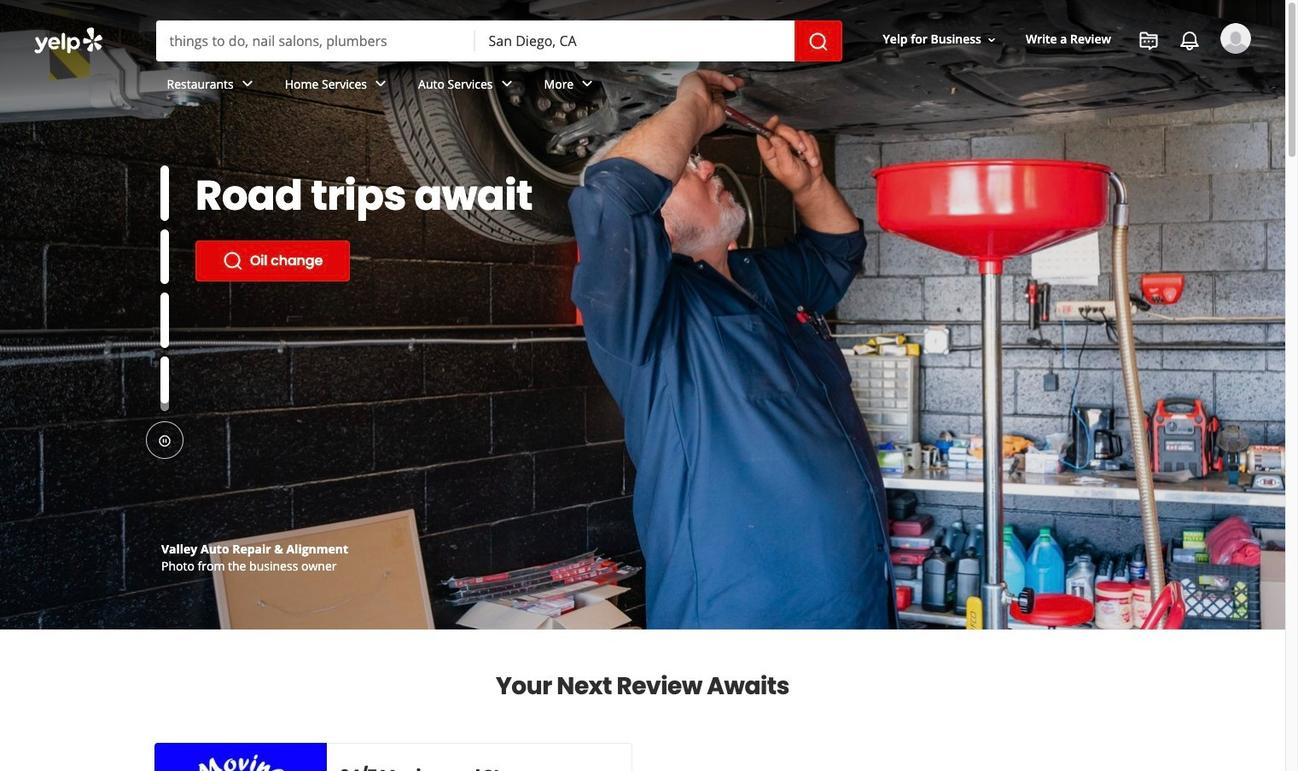 Task type: locate. For each thing, give the bounding box(es) containing it.
pause slideshow image
[[158, 435, 172, 448]]

photo of 24/7 moving and storage image
[[155, 744, 327, 772]]

search image
[[808, 31, 829, 52]]

1 24 chevron down v2 image from the left
[[371, 74, 391, 94]]

1 none field from the left
[[156, 20, 475, 61]]

24 chevron down v2 image down things to do, nail salons, plumbers field
[[371, 74, 391, 94]]

select slide image
[[161, 166, 169, 221], [161, 229, 169, 284], [161, 293, 169, 348], [161, 349, 169, 404]]

24 chevron down v2 image down address, neighborhood, city, state or zip field
[[577, 74, 598, 94]]

0 horizontal spatial 24 chevron down v2 image
[[237, 74, 258, 94]]

1 horizontal spatial 24 chevron down v2 image
[[497, 74, 517, 94]]

2 none field from the left
[[475, 20, 795, 61]]

None field
[[156, 20, 475, 61], [475, 20, 795, 61]]

24 chevron down v2 image
[[237, 74, 258, 94], [497, 74, 517, 94]]

3 select slide image from the top
[[161, 293, 169, 348]]

1 horizontal spatial 24 chevron down v2 image
[[577, 74, 598, 94]]

2 select slide image from the top
[[161, 229, 169, 284]]

0 horizontal spatial 24 chevron down v2 image
[[371, 74, 391, 94]]

24 chevron down v2 image
[[371, 74, 391, 94], [577, 74, 598, 94]]

None search field
[[0, 0, 1286, 126], [156, 20, 843, 61], [0, 0, 1286, 126], [156, 20, 843, 61]]

24 search v2 image
[[223, 251, 243, 272]]

1 24 chevron down v2 image from the left
[[237, 74, 258, 94]]



Task type: vqa. For each thing, say whether or not it's contained in the screenshot.
User actions element
yes



Task type: describe. For each thing, give the bounding box(es) containing it.
1 select slide image from the top
[[161, 166, 169, 221]]

things to do, nail salons, plumbers search field
[[156, 20, 475, 61]]

tyler b. image
[[1221, 23, 1252, 54]]

2 24 chevron down v2 image from the left
[[497, 74, 517, 94]]

none field things to do, nail salons, plumbers
[[156, 20, 475, 61]]

business categories element
[[153, 61, 1252, 111]]

address, neighborhood, city, state or zip search field
[[475, 20, 795, 61]]

4 select slide image from the top
[[161, 349, 169, 404]]

2 24 chevron down v2 image from the left
[[577, 74, 598, 94]]

projects image
[[1139, 31, 1160, 51]]

none field address, neighborhood, city, state or zip
[[475, 20, 795, 61]]

16 chevron down v2 image
[[985, 33, 999, 47]]

user actions element
[[870, 21, 1276, 126]]

notifications image
[[1180, 31, 1201, 51]]



